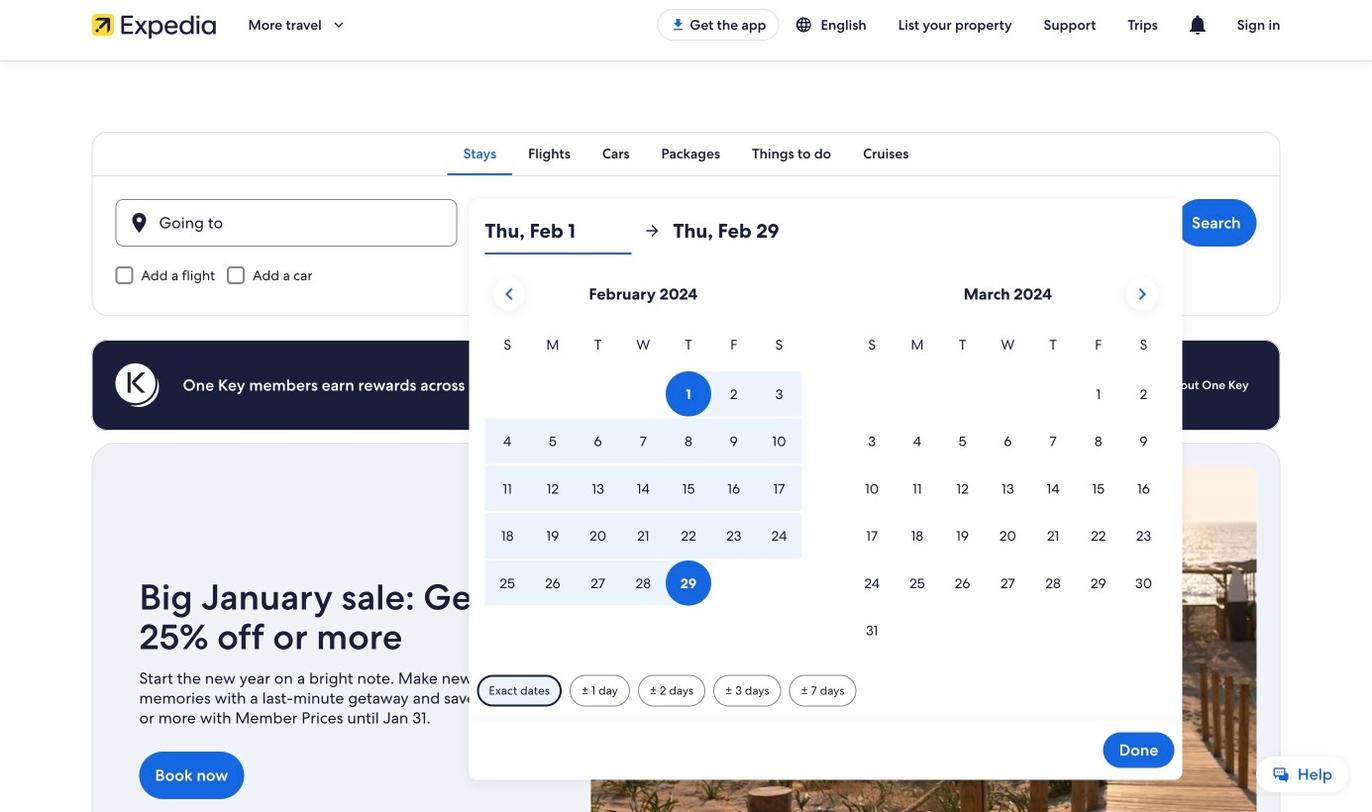 Task type: locate. For each thing, give the bounding box(es) containing it.
application
[[485, 271, 1167, 655]]

february 2024 element
[[485, 334, 802, 608]]

download the app button image
[[670, 17, 686, 33]]

tab list
[[92, 132, 1281, 175]]

main content
[[0, 60, 1373, 813]]

directional image
[[644, 222, 661, 240]]



Task type: describe. For each thing, give the bounding box(es) containing it.
expedia logo image
[[92, 11, 217, 39]]

communication center icon image
[[1186, 13, 1210, 37]]

march 2024 element
[[850, 334, 1167, 655]]

small image
[[795, 16, 821, 34]]

more travel image
[[330, 16, 348, 34]]

previous month image
[[497, 282, 521, 306]]

next month image
[[1131, 282, 1154, 306]]



Task type: vqa. For each thing, say whether or not it's contained in the screenshot.
"Sign"
no



